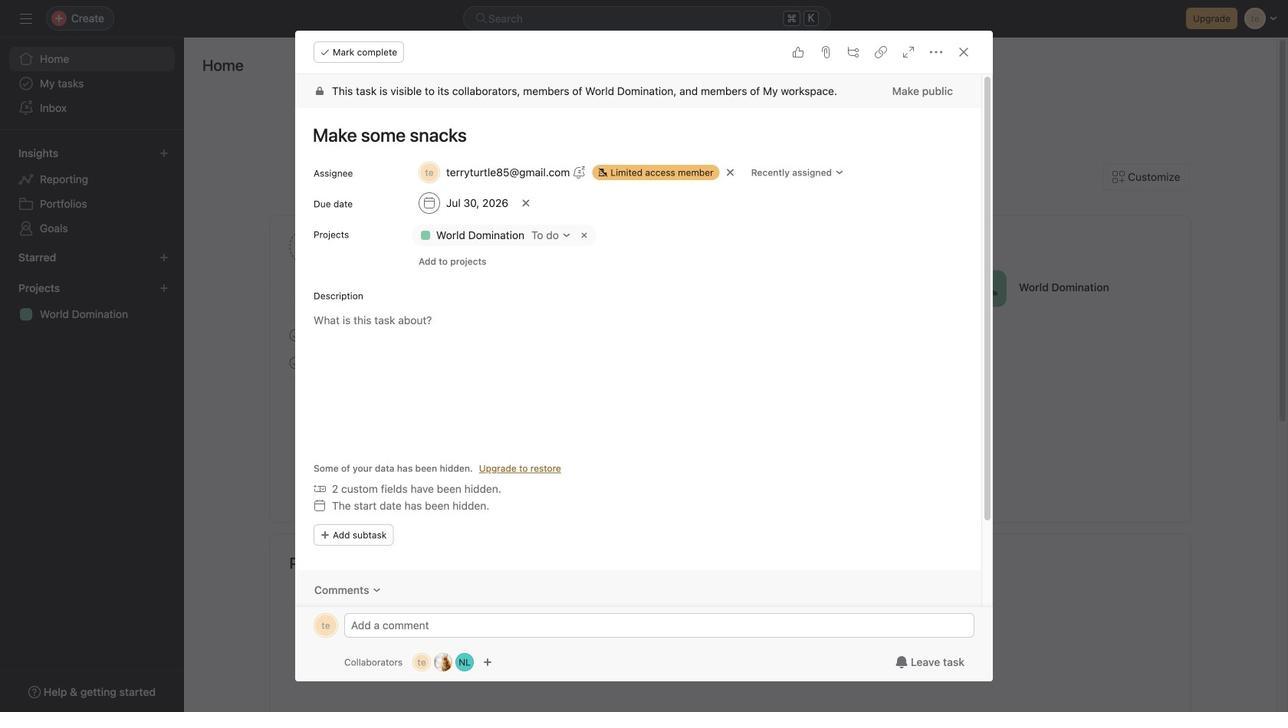 Task type: vqa. For each thing, say whether or not it's contained in the screenshot.
Full Screen icon
yes



Task type: locate. For each thing, give the bounding box(es) containing it.
add or remove collaborators image
[[456, 653, 474, 672], [483, 658, 492, 667]]

copy task link image
[[875, 46, 887, 58]]

1 horizontal spatial add or remove collaborators image
[[483, 658, 492, 667]]

1 vertical spatial mark complete checkbox
[[286, 354, 305, 372]]

0 likes. click to like this task image
[[792, 46, 804, 58]]

0 vertical spatial mark complete checkbox
[[286, 326, 305, 345]]

Task Name text field
[[303, 117, 963, 153]]

2 mark complete image from the top
[[286, 354, 305, 372]]

list item
[[762, 270, 800, 308]]

0 horizontal spatial add or remove collaborators image
[[456, 653, 474, 672]]

Mark complete checkbox
[[286, 326, 305, 345], [286, 354, 305, 372]]

1 vertical spatial mark complete image
[[286, 354, 305, 372]]

main content inside make some snacks dialog
[[295, 74, 981, 706]]

main content
[[295, 74, 981, 706]]

mark complete image
[[286, 326, 305, 345], [286, 354, 305, 372]]

0 vertical spatial mark complete image
[[286, 326, 305, 345]]

clear due date image
[[522, 199, 531, 208]]



Task type: describe. For each thing, give the bounding box(es) containing it.
close task pane image
[[958, 46, 970, 58]]

insights element
[[0, 140, 184, 244]]

add profile photo image
[[289, 228, 326, 265]]

hide sidebar image
[[20, 12, 32, 25]]

make some snacks dialog
[[295, 31, 993, 706]]

remove assignee image
[[726, 168, 735, 177]]

add subtask image
[[847, 46, 860, 58]]

full screen image
[[902, 46, 915, 58]]

rocket image
[[979, 279, 998, 298]]

attachments: add a file to this task, make some snacks image
[[820, 46, 832, 58]]

2 mark complete checkbox from the top
[[286, 354, 305, 372]]

more actions for this task image
[[930, 46, 942, 58]]

comments image
[[372, 586, 381, 595]]

add or remove collaborators image
[[434, 653, 452, 672]]

projects element
[[0, 274, 184, 330]]

1 mark complete checkbox from the top
[[286, 326, 305, 345]]

1 mark complete image from the top
[[286, 326, 305, 345]]

global element
[[0, 38, 184, 130]]

remove image
[[578, 229, 590, 242]]



